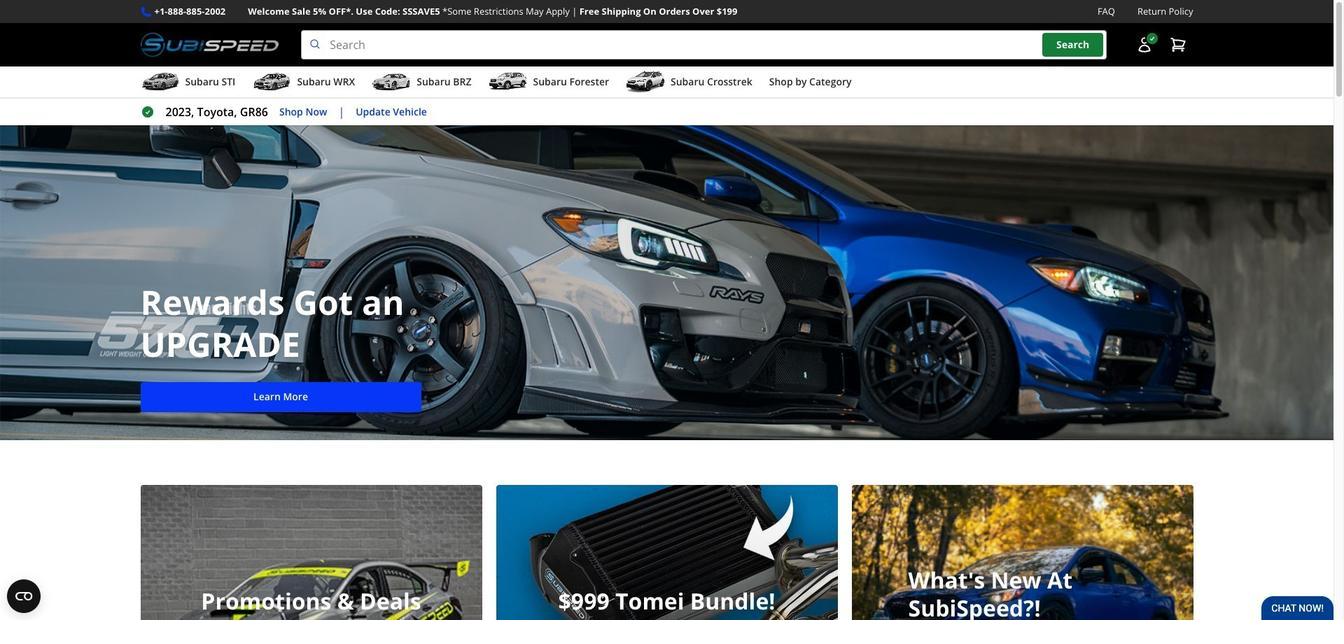 Task type: describe. For each thing, give the bounding box(es) containing it.
subispeed logo image
[[140, 30, 279, 60]]

coilovers image
[[496, 485, 838, 621]]

earn rewards image
[[852, 485, 1194, 621]]

button image
[[1136, 37, 1153, 53]]

search input field
[[301, 30, 1107, 60]]

a subaru brz thumbnail image image
[[372, 72, 411, 93]]

open widget image
[[7, 580, 41, 614]]



Task type: locate. For each thing, give the bounding box(es) containing it.
deals image
[[140, 485, 482, 621]]

a subaru forester thumbnail image image
[[489, 72, 528, 93]]

a subaru sti thumbnail image image
[[140, 72, 180, 93]]

rewards program image
[[0, 125, 1334, 441]]

a subaru wrx thumbnail image image
[[252, 72, 292, 93]]

a subaru crosstrek thumbnail image image
[[626, 72, 665, 93]]



Task type: vqa. For each thing, say whether or not it's contained in the screenshot.
search input Field
yes



